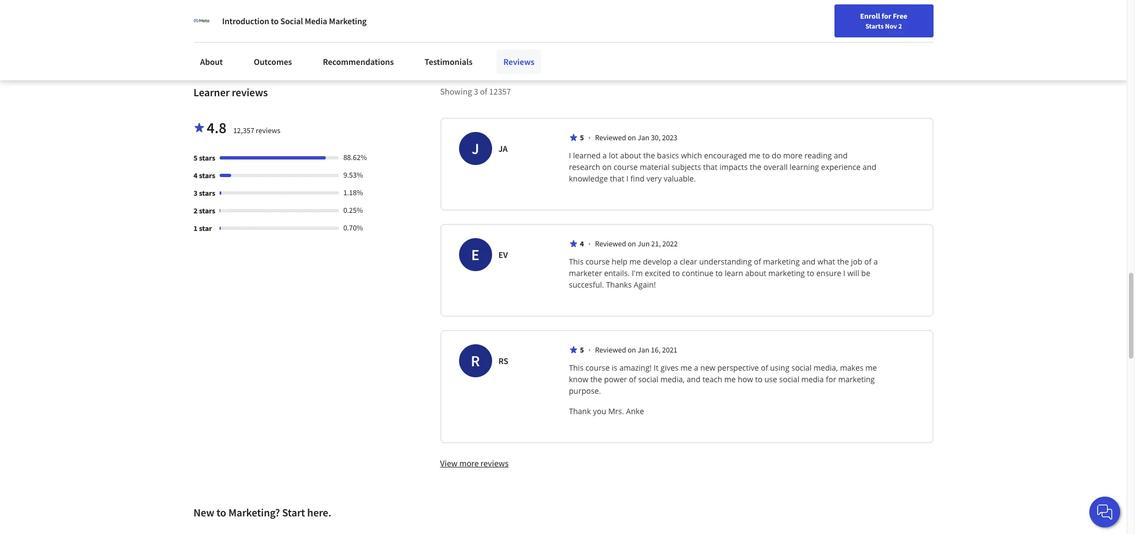 Task type: vqa. For each thing, say whether or not it's contained in the screenshot.
the top in
no



Task type: describe. For each thing, give the bounding box(es) containing it.
marketing
[[329, 15, 367, 26]]

mrs.
[[608, 406, 624, 417]]

21,
[[651, 239, 661, 249]]

very
[[647, 174, 662, 184]]

reviews
[[503, 56, 535, 67]]

on inside the i learned a lot about the basics which encouraged me to do more reading and research on course material subjects that impacts the overall learning experience and knowledge that i find very valuable.
[[602, 162, 612, 172]]

course for help
[[586, 257, 610, 267]]

jan for j
[[638, 133, 649, 143]]

a inside the i learned a lot about the basics which encouraged me to do more reading and research on course material subjects that impacts the overall learning experience and knowledge that i find very valuable.
[[603, 150, 607, 161]]

learner reviews
[[193, 86, 268, 99]]

4 for 4 stars
[[193, 171, 198, 181]]

a inside the 'this course is amazing! it gives me a new perspective of using social media, makes me know the power of social media, and teach me how to use social media for marketing purpose.'
[[694, 363, 698, 373]]

jun
[[638, 239, 650, 249]]

media
[[801, 375, 824, 385]]

1 vertical spatial new
[[193, 506, 214, 520]]

reviewed for r
[[595, 345, 626, 355]]

0 horizontal spatial i
[[569, 150, 571, 161]]

i inside "this course help me develop a clear understanding of marketing and what the job of a marketer entails. i'm excited to continue to learn about marketing to ensure i will be succesful. thanks again!"
[[843, 268, 845, 279]]

here.
[[307, 506, 331, 520]]

marketer
[[569, 268, 602, 279]]

to left social
[[271, 15, 279, 26]]

it
[[654, 363, 659, 373]]

social up media
[[791, 363, 812, 373]]

2021
[[662, 345, 677, 355]]

and up "experience"
[[834, 150, 848, 161]]

2 inside enroll for free starts nov 2
[[898, 21, 902, 30]]

i'm
[[632, 268, 643, 279]]

english
[[916, 12, 942, 23]]

social down "using"
[[779, 375, 799, 385]]

subjects
[[672, 162, 701, 172]]

anke
[[626, 406, 644, 417]]

12357
[[489, 86, 511, 97]]

media
[[305, 15, 327, 26]]

nov
[[885, 21, 897, 30]]

i learned a lot about the basics which encouraged me to do more reading and research on course material subjects that impacts the overall learning experience and knowledge that i find very valuable.
[[569, 150, 878, 184]]

gives
[[661, 363, 679, 373]]

30,
[[651, 133, 661, 143]]

testimonials link
[[418, 50, 479, 74]]

learning
[[790, 162, 819, 172]]

4.8
[[207, 118, 227, 138]]

lot
[[609, 150, 618, 161]]

0 vertical spatial media,
[[814, 363, 838, 373]]

this for this course is amazing! it gives me a new perspective of using social media, makes me know the power of social media, and teach me how to use social media for marketing purpose.
[[569, 363, 584, 373]]

meta image
[[193, 13, 209, 29]]

reviewed on jun 21, 2022
[[595, 239, 678, 249]]

is
[[612, 363, 617, 373]]

stars for 3 stars
[[199, 188, 215, 198]]

social down it
[[638, 375, 658, 385]]

1 vertical spatial media,
[[660, 375, 685, 385]]

reviews inside "link"
[[480, 458, 509, 469]]

the left overall
[[750, 162, 762, 172]]

of right job
[[864, 257, 872, 267]]

reviewed on jan 16, 2021
[[595, 345, 677, 355]]

outcomes link
[[247, 50, 299, 74]]

career
[[869, 13, 890, 23]]

will
[[847, 268, 859, 279]]

find
[[821, 13, 835, 23]]

find
[[630, 174, 645, 184]]

stars for 5 stars
[[199, 153, 215, 163]]

me inside the i learned a lot about the basics which encouraged me to do more reading and research on course material subjects that impacts the overall learning experience and knowledge that i find very valuable.
[[749, 150, 760, 161]]

you
[[593, 406, 606, 417]]

this for this course help me develop a clear understanding of marketing and what the job of a marketer entails. i'm excited to continue to learn about marketing to ensure i will be succesful. thanks again!
[[569, 257, 584, 267]]

5 for j
[[580, 133, 584, 143]]

more inside the i learned a lot about the basics which encouraged me to do more reading and research on course material subjects that impacts the overall learning experience and knowledge that i find very valuable.
[[783, 150, 802, 161]]

reviews for 12,357 reviews
[[256, 126, 280, 136]]

using
[[770, 363, 789, 373]]

reviewed for j
[[595, 133, 626, 143]]

free
[[893, 11, 907, 21]]

4 for 4
[[580, 239, 584, 249]]

knowledge
[[569, 174, 608, 184]]

impacts
[[720, 162, 748, 172]]

9.53%
[[343, 170, 363, 180]]

4 stars
[[193, 171, 215, 181]]

the up material
[[643, 150, 655, 161]]

showing
[[440, 86, 472, 97]]

thanks
[[606, 280, 632, 290]]

again!
[[634, 280, 656, 290]]

material
[[640, 162, 670, 172]]

of up the use
[[761, 363, 768, 373]]

this course help me develop a clear understanding of marketing and what the job of a marketer entails. i'm excited to continue to learn about marketing to ensure i will be succesful. thanks again!
[[569, 257, 880, 290]]

teach
[[702, 375, 722, 385]]

introduction
[[222, 15, 269, 26]]

learned
[[573, 150, 601, 161]]

purpose.
[[569, 386, 601, 397]]

star
[[199, 224, 212, 234]]

me right gives
[[681, 363, 692, 373]]

thank you mrs. anke
[[569, 406, 644, 417]]

how
[[738, 375, 753, 385]]

about link
[[193, 50, 229, 74]]

view
[[440, 458, 458, 469]]

a left clear
[[674, 257, 678, 267]]

introduction to social media marketing
[[222, 15, 367, 26]]

about inside the i learned a lot about the basics which encouraged me to do more reading and research on course material subjects that impacts the overall learning experience and knowledge that i find very valuable.
[[620, 150, 641, 161]]

more inside "link"
[[459, 458, 479, 469]]

1
[[193, 224, 198, 234]]

experience
[[821, 162, 861, 172]]

jan for r
[[638, 345, 649, 355]]

outcomes
[[254, 56, 292, 67]]

clear
[[680, 257, 697, 267]]

for inside enroll for free starts nov 2
[[882, 11, 891, 21]]

reviews for learner reviews
[[232, 86, 268, 99]]

your
[[837, 13, 852, 23]]

about
[[200, 56, 223, 67]]

which
[[681, 150, 702, 161]]

power
[[604, 375, 627, 385]]

about inside "this course help me develop a clear understanding of marketing and what the job of a marketer entails. i'm excited to continue to learn about marketing to ensure i will be succesful. thanks again!"
[[745, 268, 766, 279]]

2023
[[662, 133, 677, 143]]

rs
[[498, 356, 508, 367]]

recommendations
[[323, 56, 394, 67]]



Task type: locate. For each thing, give the bounding box(es) containing it.
5 for r
[[580, 345, 584, 355]]

new to marketing? start here.
[[193, 506, 331, 520]]

enroll
[[860, 11, 880, 21]]

None search field
[[157, 7, 421, 29]]

1 horizontal spatial 2
[[898, 21, 902, 30]]

5 up learned
[[580, 133, 584, 143]]

2022
[[662, 239, 678, 249]]

2 vertical spatial reviews
[[480, 458, 509, 469]]

0 vertical spatial course
[[614, 162, 638, 172]]

2 jan from the top
[[638, 345, 649, 355]]

social
[[791, 363, 812, 373], [638, 375, 658, 385], [779, 375, 799, 385]]

1 vertical spatial more
[[459, 458, 479, 469]]

1 jan from the top
[[638, 133, 649, 143]]

for up the nov
[[882, 11, 891, 21]]

this up know on the bottom right of page
[[569, 363, 584, 373]]

3 right showing
[[474, 86, 478, 97]]

3 up 2 stars
[[193, 188, 198, 198]]

enroll for free starts nov 2
[[860, 11, 907, 30]]

reviews right 12,357
[[256, 126, 280, 136]]

1 vertical spatial 3
[[193, 188, 198, 198]]

0 horizontal spatial that
[[610, 174, 624, 184]]

2 reviewed from the top
[[595, 239, 626, 249]]

1 vertical spatial this
[[569, 363, 584, 373]]

a left lot
[[603, 150, 607, 161]]

0 vertical spatial reviews
[[232, 86, 268, 99]]

0 vertical spatial about
[[620, 150, 641, 161]]

0 vertical spatial 2
[[898, 21, 902, 30]]

a right job
[[874, 257, 878, 267]]

more
[[783, 150, 802, 161], [459, 458, 479, 469]]

2 this from the top
[[569, 363, 584, 373]]

media, down gives
[[660, 375, 685, 385]]

2 up 1
[[193, 206, 198, 216]]

1 horizontal spatial that
[[703, 162, 718, 172]]

course
[[614, 162, 638, 172], [586, 257, 610, 267], [586, 363, 610, 373]]

0 vertical spatial new
[[853, 13, 868, 23]]

new right your
[[853, 13, 868, 23]]

to inside the i learned a lot about the basics which encouraged me to do more reading and research on course material subjects that impacts the overall learning experience and knowledge that i find very valuable.
[[762, 150, 770, 161]]

on for e
[[628, 239, 636, 249]]

course inside the 'this course is amazing! it gives me a new perspective of using social media, makes me know the power of social media, and teach me how to use social media for marketing purpose.'
[[586, 363, 610, 373]]

succesful.
[[569, 280, 604, 290]]

2 vertical spatial course
[[586, 363, 610, 373]]

2 horizontal spatial i
[[843, 268, 845, 279]]

3 stars from the top
[[199, 188, 215, 198]]

perspective
[[717, 363, 759, 373]]

reviews
[[232, 86, 268, 99], [256, 126, 280, 136], [480, 458, 509, 469]]

me up i'm
[[629, 257, 641, 267]]

ev
[[498, 250, 508, 261]]

1 vertical spatial 5
[[193, 153, 198, 163]]

stars down the 5 stars
[[199, 171, 215, 181]]

1 vertical spatial about
[[745, 268, 766, 279]]

0 horizontal spatial 3
[[193, 188, 198, 198]]

english button
[[896, 0, 962, 36]]

ja
[[498, 143, 508, 154]]

marketing down the makes
[[838, 375, 875, 385]]

marketing?
[[228, 506, 280, 520]]

e
[[471, 245, 479, 265]]

1.18%
[[343, 188, 363, 198]]

0 vertical spatial 3
[[474, 86, 478, 97]]

course inside "this course help me develop a clear understanding of marketing and what the job of a marketer entails. i'm excited to continue to learn about marketing to ensure i will be succesful. thanks again!"
[[586, 257, 610, 267]]

4 up marketer
[[580, 239, 584, 249]]

1 vertical spatial reviews
[[256, 126, 280, 136]]

valuable.
[[664, 174, 696, 184]]

jan left '16,' at the bottom right of the page
[[638, 345, 649, 355]]

stars
[[199, 153, 215, 163], [199, 171, 215, 181], [199, 188, 215, 198], [199, 206, 215, 216]]

to
[[271, 15, 279, 26], [762, 150, 770, 161], [673, 268, 680, 279], [715, 268, 723, 279], [807, 268, 814, 279], [755, 375, 762, 385], [217, 506, 226, 520]]

0 vertical spatial more
[[783, 150, 802, 161]]

stars up 2 stars
[[199, 188, 215, 198]]

0 vertical spatial this
[[569, 257, 584, 267]]

about right lot
[[620, 150, 641, 161]]

marketing inside the 'this course is amazing! it gives me a new perspective of using social media, makes me know the power of social media, and teach me how to use social media for marketing purpose.'
[[838, 375, 875, 385]]

to left ensure
[[807, 268, 814, 279]]

1 horizontal spatial more
[[783, 150, 802, 161]]

2 vertical spatial 5
[[580, 345, 584, 355]]

starts
[[865, 21, 884, 30]]

me left do
[[749, 150, 760, 161]]

on left the jun
[[628, 239, 636, 249]]

and inside the 'this course is amazing! it gives me a new perspective of using social media, makes me know the power of social media, and teach me how to use social media for marketing purpose.'
[[687, 375, 701, 385]]

and right "experience"
[[863, 162, 876, 172]]

88.62%
[[343, 153, 367, 163]]

this up marketer
[[569, 257, 584, 267]]

reviewed on jan 30, 2023
[[595, 133, 677, 143]]

basics
[[657, 150, 679, 161]]

this inside "this course help me develop a clear understanding of marketing and what the job of a marketer entails. i'm excited to continue to learn about marketing to ensure i will be succesful. thanks again!"
[[569, 257, 584, 267]]

1 horizontal spatial new
[[853, 13, 868, 23]]

me inside "this course help me develop a clear understanding of marketing and what the job of a marketer entails. i'm excited to continue to learn about marketing to ensure i will be succesful. thanks again!"
[[629, 257, 641, 267]]

3 reviewed from the top
[[595, 345, 626, 355]]

to left do
[[762, 150, 770, 161]]

on up amazing!
[[628, 345, 636, 355]]

reviews right view
[[480, 458, 509, 469]]

reviewed up lot
[[595, 133, 626, 143]]

1 horizontal spatial about
[[745, 268, 766, 279]]

media, up media
[[814, 363, 838, 373]]

0.70%
[[343, 223, 363, 233]]

me right the makes
[[865, 363, 877, 373]]

2 right the nov
[[898, 21, 902, 30]]

1 horizontal spatial 3
[[474, 86, 478, 97]]

that down encouraged
[[703, 162, 718, 172]]

find your new career link
[[816, 11, 896, 25]]

that left find
[[610, 174, 624, 184]]

and inside "this course help me develop a clear understanding of marketing and what the job of a marketer entails. i'm excited to continue to learn about marketing to ensure i will be succesful. thanks again!"
[[802, 257, 815, 267]]

to down "understanding"
[[715, 268, 723, 279]]

reading
[[804, 150, 832, 161]]

0 horizontal spatial 4
[[193, 171, 198, 181]]

on down lot
[[602, 162, 612, 172]]

use
[[764, 375, 777, 385]]

more right view
[[459, 458, 479, 469]]

1 horizontal spatial for
[[882, 11, 891, 21]]

2 vertical spatial marketing
[[838, 375, 875, 385]]

1 this from the top
[[569, 257, 584, 267]]

5 up know on the bottom right of page
[[580, 345, 584, 355]]

more right do
[[783, 150, 802, 161]]

0 vertical spatial i
[[569, 150, 571, 161]]

1 stars from the top
[[199, 153, 215, 163]]

jan left 30,
[[638, 133, 649, 143]]

to inside the 'this course is amazing! it gives me a new perspective of using social media, makes me know the power of social media, and teach me how to use social media for marketing purpose.'
[[755, 375, 762, 385]]

1 horizontal spatial i
[[626, 174, 628, 184]]

0 vertical spatial marketing
[[763, 257, 800, 267]]

on for r
[[628, 345, 636, 355]]

0 horizontal spatial new
[[193, 506, 214, 520]]

new left marketing?
[[193, 506, 214, 520]]

reviews link
[[497, 50, 541, 74]]

testimonials
[[425, 56, 473, 67]]

encouraged
[[704, 150, 747, 161]]

0 vertical spatial for
[[882, 11, 891, 21]]

4 down the 5 stars
[[193, 171, 198, 181]]

course up find
[[614, 162, 638, 172]]

5
[[580, 133, 584, 143], [193, 153, 198, 163], [580, 345, 584, 355]]

5 up 4 stars at the left of the page
[[193, 153, 198, 163]]

amazing!
[[619, 363, 652, 373]]

1 vertical spatial marketing
[[768, 268, 805, 279]]

0.25%
[[343, 206, 363, 215]]

16,
[[651, 345, 661, 355]]

2 vertical spatial i
[[843, 268, 845, 279]]

stars for 2 stars
[[199, 206, 215, 216]]

1 vertical spatial reviewed
[[595, 239, 626, 249]]

reviews right learner
[[232, 86, 268, 99]]

1 vertical spatial course
[[586, 257, 610, 267]]

for inside the 'this course is amazing! it gives me a new perspective of using social media, makes me know the power of social media, and teach me how to use social media for marketing purpose.'
[[826, 375, 836, 385]]

0 vertical spatial that
[[703, 162, 718, 172]]

view more reviews
[[440, 458, 509, 469]]

of down amazing!
[[629, 375, 636, 385]]

1 vertical spatial i
[[626, 174, 628, 184]]

0 horizontal spatial media,
[[660, 375, 685, 385]]

i left find
[[626, 174, 628, 184]]

research
[[569, 162, 600, 172]]

reviewed for e
[[595, 239, 626, 249]]

of left "12357"
[[480, 86, 487, 97]]

and down the "new"
[[687, 375, 701, 385]]

0 horizontal spatial for
[[826, 375, 836, 385]]

on for j
[[628, 133, 636, 143]]

continue
[[682, 268, 713, 279]]

12,357
[[233, 126, 254, 136]]

understanding
[[699, 257, 752, 267]]

0 horizontal spatial about
[[620, 150, 641, 161]]

1 vertical spatial that
[[610, 174, 624, 184]]

1 vertical spatial for
[[826, 375, 836, 385]]

0 vertical spatial 5
[[580, 133, 584, 143]]

overall
[[764, 162, 788, 172]]

of right "understanding"
[[754, 257, 761, 267]]

4 stars from the top
[[199, 206, 215, 216]]

r
[[471, 351, 480, 371]]

3 stars
[[193, 188, 215, 198]]

to left the use
[[755, 375, 762, 385]]

course inside the i learned a lot about the basics which encouraged me to do more reading and research on course material subjects that impacts the overall learning experience and knowledge that i find very valuable.
[[614, 162, 638, 172]]

reviewed up the help
[[595, 239, 626, 249]]

i left 'will'
[[843, 268, 845, 279]]

the inside the 'this course is amazing! it gives me a new perspective of using social media, makes me know the power of social media, and teach me how to use social media for marketing purpose.'
[[590, 375, 602, 385]]

start
[[282, 506, 305, 520]]

the inside "this course help me develop a clear understanding of marketing and what the job of a marketer entails. i'm excited to continue to learn about marketing to ensure i will be succesful. thanks again!"
[[837, 257, 849, 267]]

this course is amazing! it gives me a new perspective of using social media, makes me know the power of social media, and teach me how to use social media for marketing purpose.
[[569, 363, 879, 397]]

learner
[[193, 86, 230, 99]]

1 vertical spatial jan
[[638, 345, 649, 355]]

me down perspective
[[724, 375, 736, 385]]

3
[[474, 86, 478, 97], [193, 188, 198, 198]]

new
[[700, 363, 715, 373]]

stars up star
[[199, 206, 215, 216]]

find your new career
[[821, 13, 890, 23]]

1 horizontal spatial media,
[[814, 363, 838, 373]]

this inside the 'this course is amazing! it gives me a new perspective of using social media, makes me know the power of social media, and teach me how to use social media for marketing purpose.'
[[569, 363, 584, 373]]

job
[[851, 257, 862, 267]]

course up marketer
[[586, 257, 610, 267]]

reviewed up is on the right bottom
[[595, 345, 626, 355]]

marketing left what
[[763, 257, 800, 267]]

4
[[193, 171, 198, 181], [580, 239, 584, 249]]

the left job
[[837, 257, 849, 267]]

for right media
[[826, 375, 836, 385]]

social
[[280, 15, 303, 26]]

stars for 4 stars
[[199, 171, 215, 181]]

0 vertical spatial jan
[[638, 133, 649, 143]]

on
[[628, 133, 636, 143], [602, 162, 612, 172], [628, 239, 636, 249], [628, 345, 636, 355]]

and left what
[[802, 257, 815, 267]]

what
[[817, 257, 835, 267]]

course for is
[[586, 363, 610, 373]]

5 stars
[[193, 153, 215, 163]]

develop
[[643, 257, 672, 267]]

0 vertical spatial 4
[[193, 171, 198, 181]]

a left the "new"
[[694, 363, 698, 373]]

0 horizontal spatial more
[[459, 458, 479, 469]]

1 horizontal spatial 4
[[580, 239, 584, 249]]

view more reviews link
[[440, 458, 509, 470]]

1 vertical spatial 2
[[193, 206, 198, 216]]

i left learned
[[569, 150, 571, 161]]

the up purpose.
[[590, 375, 602, 385]]

reviewed
[[595, 133, 626, 143], [595, 239, 626, 249], [595, 345, 626, 355]]

jan
[[638, 133, 649, 143], [638, 345, 649, 355]]

0 horizontal spatial 2
[[193, 206, 198, 216]]

to down clear
[[673, 268, 680, 279]]

1 reviewed from the top
[[595, 133, 626, 143]]

2
[[898, 21, 902, 30], [193, 206, 198, 216]]

stars up 4 stars at the left of the page
[[199, 153, 215, 163]]

of
[[480, 86, 487, 97], [754, 257, 761, 267], [864, 257, 872, 267], [761, 363, 768, 373], [629, 375, 636, 385]]

2 stars from the top
[[199, 171, 215, 181]]

be
[[861, 268, 870, 279]]

on left 30,
[[628, 133, 636, 143]]

2 vertical spatial reviewed
[[595, 345, 626, 355]]

1 vertical spatial 4
[[580, 239, 584, 249]]

marketing left ensure
[[768, 268, 805, 279]]

for
[[882, 11, 891, 21], [826, 375, 836, 385]]

showing 3 of 12357
[[440, 86, 511, 97]]

course left is on the right bottom
[[586, 363, 610, 373]]

chat with us image
[[1096, 504, 1114, 521]]

about right learn
[[745, 268, 766, 279]]

0 vertical spatial reviewed
[[595, 133, 626, 143]]

to left marketing?
[[217, 506, 226, 520]]

recommendations link
[[316, 50, 400, 74]]

know
[[569, 375, 588, 385]]

j
[[472, 139, 479, 159]]



